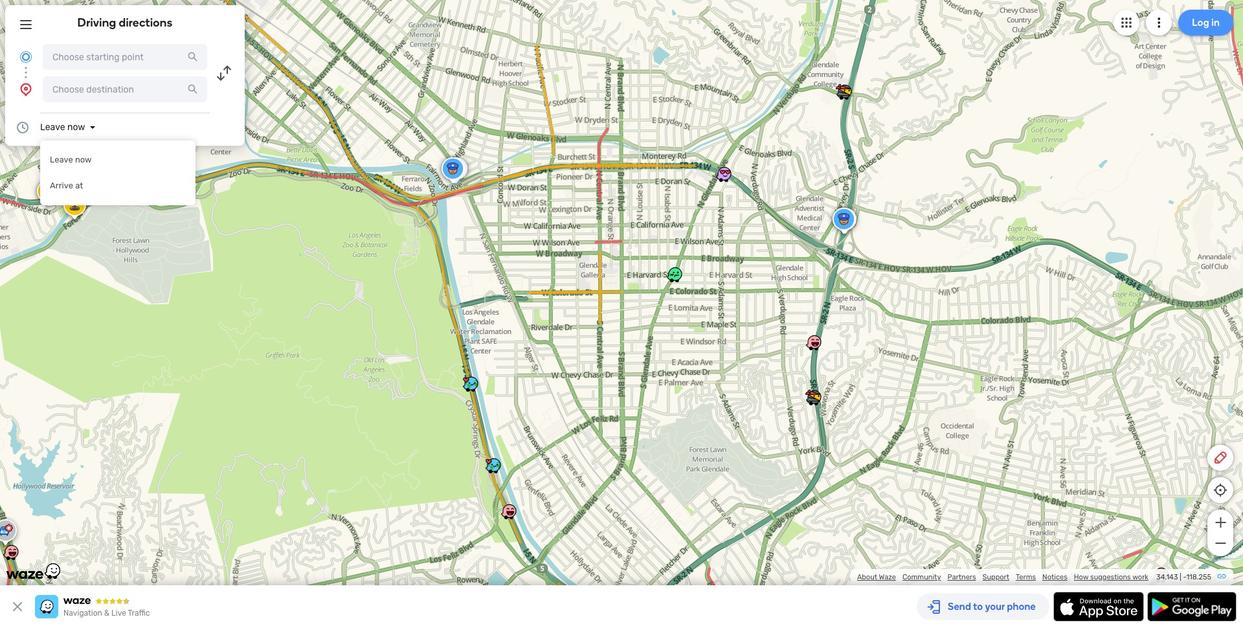 Task type: locate. For each thing, give the bounding box(es) containing it.
leave inside option
[[50, 155, 73, 165]]

current location image
[[18, 49, 34, 65]]

leave now
[[40, 122, 85, 133], [50, 155, 92, 165]]

driving
[[77, 16, 116, 30]]

0 vertical spatial leave
[[40, 122, 65, 133]]

terms link
[[1016, 573, 1037, 582]]

work
[[1133, 573, 1149, 582]]

zoom in image
[[1213, 515, 1229, 531]]

community link
[[903, 573, 942, 582]]

now inside leave now option
[[75, 155, 92, 165]]

pencil image
[[1213, 450, 1229, 466]]

navigation & live traffic
[[63, 609, 150, 618]]

terms
[[1016, 573, 1037, 582]]

1 vertical spatial leave now
[[50, 155, 92, 165]]

34.143
[[1157, 573, 1179, 582]]

clock image
[[15, 120, 30, 135]]

1 vertical spatial leave
[[50, 155, 73, 165]]

about waze link
[[858, 573, 897, 582]]

leave now option
[[40, 147, 196, 173]]

leave now right 'clock' image at the top
[[40, 122, 85, 133]]

1 vertical spatial now
[[75, 155, 92, 165]]

leave now inside option
[[50, 155, 92, 165]]

now up at
[[75, 155, 92, 165]]

Choose destination text field
[[43, 76, 207, 102]]

now up leave now option
[[67, 122, 85, 133]]

0 vertical spatial leave now
[[40, 122, 85, 133]]

leave right 'clock' image at the top
[[40, 122, 65, 133]]

leave up arrive
[[50, 155, 73, 165]]

location image
[[18, 82, 34, 97]]

leave now up arrive at in the top of the page
[[50, 155, 92, 165]]

partners
[[948, 573, 977, 582]]

0 vertical spatial now
[[67, 122, 85, 133]]

now
[[67, 122, 85, 133], [75, 155, 92, 165]]

traffic
[[128, 609, 150, 618]]

leave
[[40, 122, 65, 133], [50, 155, 73, 165]]



Task type: vqa. For each thing, say whether or not it's contained in the screenshot.
the Onsite services
no



Task type: describe. For each thing, give the bounding box(es) containing it.
driving directions
[[77, 16, 173, 30]]

community
[[903, 573, 942, 582]]

waze
[[880, 573, 897, 582]]

at
[[75, 181, 83, 190]]

arrive at
[[50, 181, 83, 190]]

link image
[[1217, 571, 1228, 582]]

zoom out image
[[1213, 536, 1229, 551]]

118.255
[[1187, 573, 1212, 582]]

directions
[[119, 16, 173, 30]]

|
[[1181, 573, 1182, 582]]

navigation
[[63, 609, 102, 618]]

&
[[104, 609, 110, 618]]

partners link
[[948, 573, 977, 582]]

-
[[1184, 573, 1187, 582]]

arrive
[[50, 181, 73, 190]]

about waze community partners support terms notices how suggestions work
[[858, 573, 1149, 582]]

support
[[983, 573, 1010, 582]]

support link
[[983, 573, 1010, 582]]

arrive at option
[[40, 173, 196, 199]]

how suggestions work link
[[1075, 573, 1149, 582]]

live
[[111, 609, 126, 618]]

notices link
[[1043, 573, 1068, 582]]

Choose starting point text field
[[43, 44, 207, 70]]

how
[[1075, 573, 1089, 582]]

suggestions
[[1091, 573, 1132, 582]]

34.143 | -118.255
[[1157, 573, 1212, 582]]

x image
[[10, 599, 25, 615]]

about
[[858, 573, 878, 582]]

notices
[[1043, 573, 1068, 582]]



